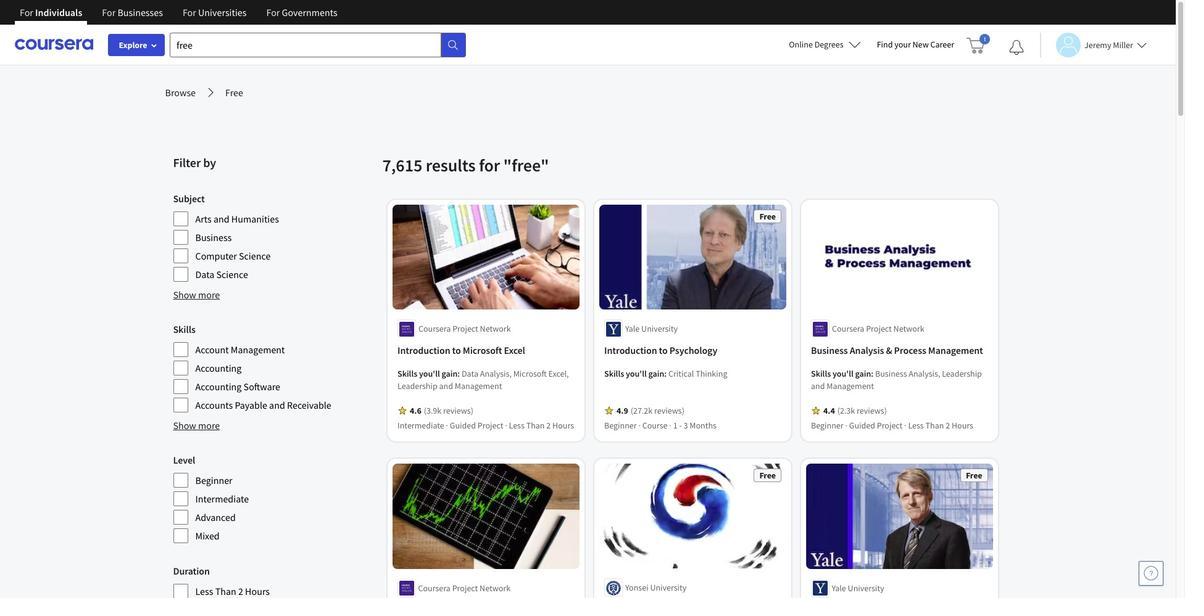 Task type: locate. For each thing, give the bounding box(es) containing it.
you'll for introduction
[[419, 369, 440, 380]]

degrees
[[815, 39, 844, 50]]

2 horizontal spatial :
[[871, 369, 874, 380]]

1 horizontal spatial yale university
[[832, 583, 885, 595]]

individuals
[[35, 6, 82, 19]]

introduction to microsoft excel link
[[397, 344, 575, 358]]

business analysis & process management link
[[811, 344, 988, 358]]

duration group
[[173, 564, 375, 599]]

1 vertical spatial microsoft
[[513, 369, 547, 380]]

7,615
[[383, 154, 422, 177]]

payable
[[235, 399, 267, 412]]

intermediate inside level group
[[195, 493, 249, 506]]

data inside subject group
[[195, 269, 214, 281]]

2 introduction from the left
[[604, 345, 657, 357]]

0 horizontal spatial reviews)
[[443, 406, 473, 417]]

3 gain from the left
[[855, 369, 871, 380]]

gain down introduction to psychology
[[648, 369, 664, 380]]

business left analysis
[[811, 345, 848, 357]]

show more for data science
[[173, 289, 220, 301]]

1 vertical spatial more
[[198, 420, 220, 432]]

2 · from the left
[[505, 421, 507, 432]]

for for universities
[[183, 6, 196, 19]]

hours for introduction to microsoft excel
[[552, 421, 574, 432]]

accounting
[[195, 362, 242, 375], [195, 381, 242, 393]]

2 horizontal spatial 2
[[946, 421, 950, 432]]

show more
[[173, 289, 220, 301], [173, 420, 220, 432]]

1 horizontal spatial analysis,
[[909, 369, 940, 380]]

coursera for introduction
[[418, 324, 451, 335]]

browse link
[[165, 85, 196, 100]]

2 horizontal spatial than
[[926, 421, 944, 432]]

and up "4.6 (3.9k reviews)"
[[439, 381, 453, 392]]

1 for from the left
[[20, 6, 33, 19]]

0 horizontal spatial yale university
[[625, 324, 678, 335]]

business up computer
[[195, 232, 232, 244]]

and up 4.4
[[811, 381, 825, 392]]

microsoft up data analysis, microsoft excel, leadership and management
[[463, 345, 502, 357]]

introduction for introduction to psychology
[[604, 345, 657, 357]]

mixed
[[195, 530, 220, 543]]

1 horizontal spatial intermediate
[[397, 421, 444, 432]]

3 : from the left
[[871, 369, 874, 380]]

data down computer
[[195, 269, 214, 281]]

project
[[452, 324, 478, 335], [866, 324, 892, 335], [478, 421, 503, 432], [877, 421, 903, 432], [452, 583, 478, 595]]

data inside data analysis, microsoft excel, leadership and management
[[462, 369, 478, 380]]

accounting for accounting software
[[195, 381, 242, 393]]

1 you'll from the left
[[419, 369, 440, 380]]

gain for introduction
[[442, 369, 457, 380]]

0 vertical spatial yale
[[625, 324, 640, 335]]

1 gain from the left
[[442, 369, 457, 380]]

0 vertical spatial accounting
[[195, 362, 242, 375]]

beginner
[[604, 421, 637, 432], [811, 421, 844, 432], [195, 475, 233, 487]]

1 vertical spatial data
[[462, 369, 478, 380]]

1 · from the left
[[446, 421, 448, 432]]

show
[[173, 289, 196, 301], [173, 420, 196, 432]]

data down introduction to microsoft excel at the bottom left of page
[[462, 369, 478, 380]]

1 introduction from the left
[[397, 345, 450, 357]]

2 more from the top
[[198, 420, 220, 432]]

show more button down accounts
[[173, 419, 220, 433]]

intermediate down 4.6
[[397, 421, 444, 432]]

2 guided from the left
[[849, 421, 875, 432]]

1 horizontal spatial microsoft
[[513, 369, 547, 380]]

0 horizontal spatial beginner
[[195, 475, 233, 487]]

than
[[526, 421, 545, 432], [926, 421, 944, 432], [215, 586, 236, 598]]

2 horizontal spatial reviews)
[[857, 406, 887, 417]]

for left businesses
[[102, 6, 116, 19]]

1 horizontal spatial than
[[526, 421, 545, 432]]

coursera project network
[[418, 324, 511, 335], [832, 324, 924, 335], [418, 583, 511, 595]]

to up skills you'll gain : critical thinking on the bottom
[[659, 345, 668, 357]]

business inside subject group
[[195, 232, 232, 244]]

to
[[452, 345, 461, 357], [659, 345, 668, 357]]

1 vertical spatial accounting
[[195, 381, 242, 393]]

jeremy
[[1085, 39, 1112, 50]]

university
[[641, 324, 678, 335], [650, 583, 687, 595], [848, 583, 885, 595]]

0 vertical spatial data
[[195, 269, 214, 281]]

0 vertical spatial microsoft
[[463, 345, 502, 357]]

leadership
[[942, 369, 982, 380], [397, 381, 437, 392]]

subject group
[[173, 191, 375, 283]]

1 guided from the left
[[450, 421, 476, 432]]

2 analysis, from the left
[[909, 369, 940, 380]]

What do you want to learn? text field
[[170, 32, 441, 57]]

more down data science
[[198, 289, 220, 301]]

miller
[[1113, 39, 1134, 50]]

gain down analysis
[[855, 369, 871, 380]]

and
[[214, 213, 229, 225], [439, 381, 453, 392], [811, 381, 825, 392], [269, 399, 285, 412]]

you'll
[[419, 369, 440, 380], [626, 369, 647, 380], [833, 369, 854, 380]]

show more button down data science
[[173, 288, 220, 303]]

jeremy miller button
[[1040, 32, 1147, 57]]

· left 1
[[669, 421, 671, 432]]

account
[[195, 344, 229, 356]]

skills you'll gain : up (3.9k
[[397, 369, 462, 380]]

1 horizontal spatial to
[[659, 345, 668, 357]]

reviews) up beginner · guided project · less than 2 hours
[[857, 406, 887, 417]]

1 horizontal spatial 2
[[546, 421, 551, 432]]

1 show from the top
[[173, 289, 196, 301]]

: for introduction
[[457, 369, 460, 380]]

2 to from the left
[[659, 345, 668, 357]]

0 horizontal spatial :
[[457, 369, 460, 380]]

2 for process
[[946, 421, 950, 432]]

:
[[457, 369, 460, 380], [664, 369, 667, 380], [871, 369, 874, 380]]

0 horizontal spatial than
[[215, 586, 236, 598]]

2 show more button from the top
[[173, 419, 220, 433]]

2 reviews) from the left
[[654, 406, 684, 417]]

2 horizontal spatial hours
[[952, 421, 973, 432]]

0 horizontal spatial intermediate
[[195, 493, 249, 506]]

intermediate up advanced
[[195, 493, 249, 506]]

hours inside duration group
[[245, 586, 270, 598]]

business for business analysis, leadership and management
[[875, 369, 907, 380]]

show more button
[[173, 288, 220, 303], [173, 419, 220, 433]]

show for data
[[173, 289, 196, 301]]

1
[[673, 421, 677, 432]]

network for excel
[[480, 324, 511, 335]]

0 horizontal spatial leadership
[[397, 381, 437, 392]]

1 horizontal spatial guided
[[849, 421, 875, 432]]

less for excel
[[509, 421, 524, 432]]

reviews) for psychology
[[654, 406, 684, 417]]

career
[[931, 39, 955, 50]]

new
[[913, 39, 929, 50]]

2
[[546, 421, 551, 432], [946, 421, 950, 432], [238, 586, 243, 598]]

1 skills you'll gain : from the left
[[397, 369, 462, 380]]

3 reviews) from the left
[[857, 406, 887, 417]]

guided
[[450, 421, 476, 432], [849, 421, 875, 432]]

management up software at the bottom left of page
[[231, 344, 285, 356]]

you'll down introduction to psychology
[[626, 369, 647, 380]]

psychology
[[670, 345, 717, 357]]

introduction up skills you'll gain : critical thinking on the bottom
[[604, 345, 657, 357]]

1 vertical spatial science
[[216, 269, 248, 281]]

0 vertical spatial business
[[195, 232, 232, 244]]

0 horizontal spatial microsoft
[[463, 345, 502, 357]]

for
[[20, 6, 33, 19], [102, 6, 116, 19], [183, 6, 196, 19], [266, 6, 280, 19]]

0 horizontal spatial skills you'll gain :
[[397, 369, 462, 380]]

analysis, down introduction to microsoft excel link
[[480, 369, 511, 380]]

· down (27.2k
[[638, 421, 641, 432]]

0 horizontal spatial 2
[[238, 586, 243, 598]]

network for process
[[894, 324, 924, 335]]

management inside data analysis, microsoft excel, leadership and management
[[455, 381, 502, 392]]

management down introduction to microsoft excel link
[[455, 381, 502, 392]]

show more button for accounts
[[173, 419, 220, 433]]

1 horizontal spatial less
[[509, 421, 524, 432]]

1 horizontal spatial skills you'll gain :
[[811, 369, 875, 380]]

0 vertical spatial show
[[173, 289, 196, 301]]

microsoft inside data analysis, microsoft excel, leadership and management
[[513, 369, 547, 380]]

results
[[426, 154, 476, 177]]

analysis,
[[480, 369, 511, 380], [909, 369, 940, 380]]

you'll down analysis
[[833, 369, 854, 380]]

1 to from the left
[[452, 345, 461, 357]]

analysis, down process
[[909, 369, 940, 380]]

1 horizontal spatial yale
[[832, 583, 846, 595]]

less down data analysis, microsoft excel, leadership and management
[[509, 421, 524, 432]]

1 horizontal spatial hours
[[552, 421, 574, 432]]

for left the 'universities'
[[183, 6, 196, 19]]

2 skills you'll gain : from the left
[[811, 369, 875, 380]]

·
[[446, 421, 448, 432], [505, 421, 507, 432], [638, 421, 641, 432], [669, 421, 671, 432], [845, 421, 847, 432], [904, 421, 907, 432]]

analysis
[[850, 345, 884, 357]]

show more button for data
[[173, 288, 220, 303]]

3 you'll from the left
[[833, 369, 854, 380]]

2 for excel
[[546, 421, 551, 432]]

2 vertical spatial business
[[875, 369, 907, 380]]

1 horizontal spatial introduction
[[604, 345, 657, 357]]

reviews)
[[443, 406, 473, 417], [654, 406, 684, 417], [857, 406, 887, 417]]

0 vertical spatial show more button
[[173, 288, 220, 303]]

business inside business analysis, leadership and management
[[875, 369, 907, 380]]

skills group
[[173, 322, 375, 414]]

you'll up (3.9k
[[419, 369, 440, 380]]

skills you'll gain : critical thinking
[[604, 369, 727, 380]]

1 : from the left
[[457, 369, 460, 380]]

business for business analysis & process management
[[811, 345, 848, 357]]

1 horizontal spatial data
[[462, 369, 478, 380]]

more down accounts
[[198, 420, 220, 432]]

0 vertical spatial leadership
[[942, 369, 982, 380]]

science down computer science
[[216, 269, 248, 281]]

guided down "4.6 (3.9k reviews)"
[[450, 421, 476, 432]]

reviews) up 1
[[654, 406, 684, 417]]

account management
[[195, 344, 285, 356]]

beginner for beginner · guided project · less than 2 hours
[[811, 421, 844, 432]]

microsoft down excel
[[513, 369, 547, 380]]

excel
[[504, 345, 525, 357]]

show more down data science
[[173, 289, 220, 301]]

1 reviews) from the left
[[443, 406, 473, 417]]

microsoft for to
[[463, 345, 502, 357]]

1 vertical spatial leadership
[[397, 381, 437, 392]]

introduction
[[397, 345, 450, 357], [604, 345, 657, 357]]

0 horizontal spatial business
[[195, 232, 232, 244]]

0 horizontal spatial gain
[[442, 369, 457, 380]]

science for data science
[[216, 269, 248, 281]]

2 horizontal spatial beginner
[[811, 421, 844, 432]]

management
[[231, 344, 285, 356], [928, 345, 983, 357], [455, 381, 502, 392], [827, 381, 874, 392]]

0 horizontal spatial you'll
[[419, 369, 440, 380]]

accounting down account
[[195, 362, 242, 375]]

free
[[225, 86, 243, 99], [759, 211, 776, 222], [759, 471, 776, 482], [966, 471, 983, 482]]

0 horizontal spatial analysis,
[[480, 369, 511, 380]]

less down duration
[[195, 586, 213, 598]]

less inside duration group
[[195, 586, 213, 598]]

analysis, inside business analysis, leadership and management
[[909, 369, 940, 380]]

1 horizontal spatial gain
[[648, 369, 664, 380]]

4 for from the left
[[266, 6, 280, 19]]

0 horizontal spatial hours
[[245, 586, 270, 598]]

than for excel
[[526, 421, 545, 432]]

show up level
[[173, 420, 196, 432]]

4.9 (27.2k reviews)
[[617, 406, 684, 417]]

2 accounting from the top
[[195, 381, 242, 393]]

introduction up 4.6
[[397, 345, 450, 357]]

2 show from the top
[[173, 420, 196, 432]]

microsoft for analysis,
[[513, 369, 547, 380]]

6 · from the left
[[904, 421, 907, 432]]

1 accounting from the top
[[195, 362, 242, 375]]

2 horizontal spatial business
[[875, 369, 907, 380]]

· down data analysis, microsoft excel, leadership and management
[[505, 421, 507, 432]]

intermediate
[[397, 421, 444, 432], [195, 493, 249, 506]]

1 show more button from the top
[[173, 288, 220, 303]]

beginner up advanced
[[195, 475, 233, 487]]

1 analysis, from the left
[[480, 369, 511, 380]]

: down analysis
[[871, 369, 874, 380]]

0 vertical spatial intermediate
[[397, 421, 444, 432]]

less down business analysis, leadership and management
[[908, 421, 924, 432]]

guided down 4.4 (2.3k reviews)
[[849, 421, 875, 432]]

and inside data analysis, microsoft excel, leadership and management
[[439, 381, 453, 392]]

for left governments
[[266, 6, 280, 19]]

coursera
[[418, 324, 451, 335], [832, 324, 864, 335], [418, 583, 451, 595]]

1 more from the top
[[198, 289, 220, 301]]

show down data science
[[173, 289, 196, 301]]

introduction for introduction to microsoft excel
[[397, 345, 450, 357]]

1 vertical spatial show
[[173, 420, 196, 432]]

coursera project network for analysis
[[832, 324, 924, 335]]

0 horizontal spatial less
[[195, 586, 213, 598]]

for governments
[[266, 6, 338, 19]]

science
[[239, 250, 271, 262], [216, 269, 248, 281]]

(3.9k
[[424, 406, 441, 417]]

1 vertical spatial intermediate
[[195, 493, 249, 506]]

1 horizontal spatial business
[[811, 345, 848, 357]]

accounting up accounts
[[195, 381, 242, 393]]

2 horizontal spatial you'll
[[833, 369, 854, 380]]

filter
[[173, 155, 201, 170]]

1 horizontal spatial :
[[664, 369, 667, 380]]

analysis, inside data analysis, microsoft excel, leadership and management
[[480, 369, 511, 380]]

2 inside duration group
[[238, 586, 243, 598]]

beginner down the 4.9 at the bottom right
[[604, 421, 637, 432]]

0 vertical spatial science
[[239, 250, 271, 262]]

online degrees button
[[779, 31, 871, 58]]

0 vertical spatial more
[[198, 289, 220, 301]]

1 vertical spatial show more button
[[173, 419, 220, 433]]

science down "humanities"
[[239, 250, 271, 262]]

skills you'll gain : for introduction
[[397, 369, 462, 380]]

0 horizontal spatial to
[[452, 345, 461, 357]]

network
[[480, 324, 511, 335], [894, 324, 924, 335], [480, 583, 511, 595]]

yale university
[[625, 324, 678, 335], [832, 583, 885, 595]]

3 for from the left
[[183, 6, 196, 19]]

business down &
[[875, 369, 907, 380]]

shopping cart: 1 item image
[[967, 34, 990, 54]]

to up data analysis, microsoft excel, leadership and management
[[452, 345, 461, 357]]

more
[[198, 289, 220, 301], [198, 420, 220, 432]]

explore
[[119, 40, 147, 51]]

: down introduction to microsoft excel at the bottom left of page
[[457, 369, 460, 380]]

1 vertical spatial show more
[[173, 420, 220, 432]]

for left the "individuals"
[[20, 6, 33, 19]]

gain
[[442, 369, 457, 380], [648, 369, 664, 380], [855, 369, 871, 380]]

2 horizontal spatial less
[[908, 421, 924, 432]]

show more down accounts
[[173, 420, 220, 432]]

management up (2.3k
[[827, 381, 874, 392]]

0 horizontal spatial guided
[[450, 421, 476, 432]]

1 vertical spatial business
[[811, 345, 848, 357]]

data
[[195, 269, 214, 281], [462, 369, 478, 380]]

reviews) right (3.9k
[[443, 406, 473, 417]]

· down (2.3k
[[845, 421, 847, 432]]

yonsei
[[625, 583, 648, 595]]

0 horizontal spatial data
[[195, 269, 214, 281]]

businesses
[[118, 6, 163, 19]]

yale
[[625, 324, 640, 335], [832, 583, 846, 595]]

1 horizontal spatial you'll
[[626, 369, 647, 380]]

1 show more from the top
[[173, 289, 220, 301]]

1 vertical spatial yale
[[832, 583, 846, 595]]

0 vertical spatial show more
[[173, 289, 220, 301]]

2 show more from the top
[[173, 420, 220, 432]]

beginner down 4.4
[[811, 421, 844, 432]]

skills you'll gain : down analysis
[[811, 369, 875, 380]]

beginner inside level group
[[195, 475, 233, 487]]

online degrees
[[789, 39, 844, 50]]

less for process
[[908, 421, 924, 432]]

skills you'll gain : for business
[[811, 369, 875, 380]]

management inside skills group
[[231, 344, 285, 356]]

: left critical
[[664, 369, 667, 380]]

analysis, for process
[[909, 369, 940, 380]]

hours
[[552, 421, 574, 432], [952, 421, 973, 432], [245, 586, 270, 598]]

2 horizontal spatial gain
[[855, 369, 871, 380]]

· down "4.6 (3.9k reviews)"
[[446, 421, 448, 432]]

(27.2k
[[631, 406, 652, 417]]

gain down introduction to microsoft excel at the bottom left of page
[[442, 369, 457, 380]]

1 horizontal spatial leadership
[[942, 369, 982, 380]]

1 horizontal spatial reviews)
[[654, 406, 684, 417]]

2 for from the left
[[102, 6, 116, 19]]

and down software at the bottom left of page
[[269, 399, 285, 412]]

skills up account
[[173, 324, 196, 336]]

0 vertical spatial yale university
[[625, 324, 678, 335]]

data for science
[[195, 269, 214, 281]]

0 horizontal spatial introduction
[[397, 345, 450, 357]]

None search field
[[170, 32, 466, 57]]

&
[[886, 345, 892, 357]]

arts
[[195, 213, 212, 225]]

skills you'll gain :
[[397, 369, 462, 380], [811, 369, 875, 380]]

0 horizontal spatial yale
[[625, 324, 640, 335]]

and right arts
[[214, 213, 229, 225]]

· down business analysis, leadership and management
[[904, 421, 907, 432]]

1 horizontal spatial beginner
[[604, 421, 637, 432]]



Task type: vqa. For each thing, say whether or not it's contained in the screenshot.
gained
no



Task type: describe. For each thing, give the bounding box(es) containing it.
months
[[690, 421, 717, 432]]

than inside duration group
[[215, 586, 236, 598]]

introduction to microsoft excel
[[397, 345, 525, 357]]

more for accounts
[[198, 420, 220, 432]]

help center image
[[1144, 567, 1159, 582]]

5 · from the left
[[845, 421, 847, 432]]

browse
[[165, 86, 196, 99]]

accounts payable and receivable
[[195, 399, 331, 412]]

leadership inside data analysis, microsoft excel, leadership and management
[[397, 381, 437, 392]]

beginner for beginner
[[195, 475, 233, 487]]

and inside business analysis, leadership and management
[[811, 381, 825, 392]]

1 vertical spatial yale university
[[832, 583, 885, 595]]

management inside business analysis, leadership and management
[[827, 381, 874, 392]]

show notifications image
[[1010, 40, 1024, 55]]

find your new career link
[[871, 37, 961, 52]]

accounting for accounting
[[195, 362, 242, 375]]

for
[[479, 154, 500, 177]]

level
[[173, 454, 195, 467]]

for for businesses
[[102, 6, 116, 19]]

accounts
[[195, 399, 233, 412]]

show more for accounts payable and receivable
[[173, 420, 220, 432]]

4.9
[[617, 406, 628, 417]]

receivable
[[287, 399, 331, 412]]

universities
[[198, 6, 247, 19]]

duration
[[173, 566, 210, 578]]

governments
[[282, 6, 338, 19]]

skills up the 4.9 at the bottom right
[[604, 369, 624, 380]]

find
[[877, 39, 893, 50]]

filter by
[[173, 155, 216, 170]]

to for microsoft
[[452, 345, 461, 357]]

4.6 (3.9k reviews)
[[410, 406, 473, 417]]

more for data
[[198, 289, 220, 301]]

software
[[244, 381, 280, 393]]

business for business
[[195, 232, 232, 244]]

for businesses
[[102, 6, 163, 19]]

for for individuals
[[20, 6, 33, 19]]

introduction to psychology
[[604, 345, 717, 357]]

advanced
[[195, 512, 236, 524]]

guided for to
[[450, 421, 476, 432]]

leadership inside business analysis, leadership and management
[[942, 369, 982, 380]]

coursera image
[[15, 35, 93, 54]]

for individuals
[[20, 6, 82, 19]]

2 : from the left
[[664, 369, 667, 380]]

humanities
[[231, 213, 279, 225]]

yonsei university
[[625, 583, 687, 595]]

business analysis & process management
[[811, 345, 983, 357]]

to for psychology
[[659, 345, 668, 357]]

skills up 4.4
[[811, 369, 831, 380]]

intermediate for intermediate · guided project · less than 2 hours
[[397, 421, 444, 432]]

data analysis, microsoft excel, leadership and management
[[397, 369, 569, 392]]

data for analysis,
[[462, 369, 478, 380]]

for for governments
[[266, 6, 280, 19]]

computer
[[195, 250, 237, 262]]

arts and humanities
[[195, 213, 279, 225]]

: for business
[[871, 369, 874, 380]]

beginner · guided project · less than 2 hours
[[811, 421, 973, 432]]

coursera for business
[[832, 324, 864, 335]]

level group
[[173, 453, 375, 545]]

critical
[[668, 369, 694, 380]]

accounting software
[[195, 381, 280, 393]]

analysis, for excel
[[480, 369, 511, 380]]

banner navigation
[[10, 0, 347, 34]]

computer science
[[195, 250, 271, 262]]

subject
[[173, 193, 205, 205]]

coursera project network for to
[[418, 324, 511, 335]]

beginner for beginner · course · 1 - 3 months
[[604, 421, 637, 432]]

process
[[894, 345, 926, 357]]

course
[[642, 421, 668, 432]]

less than 2 hours
[[195, 586, 270, 598]]

for universities
[[183, 6, 247, 19]]

intermediate · guided project · less than 2 hours
[[397, 421, 574, 432]]

skills up 4.6
[[397, 369, 417, 380]]

science for computer science
[[239, 250, 271, 262]]

introduction to psychology link
[[604, 344, 781, 358]]

"free"
[[504, 154, 549, 177]]

and inside subject group
[[214, 213, 229, 225]]

reviews) for microsoft
[[443, 406, 473, 417]]

2 you'll from the left
[[626, 369, 647, 380]]

3 · from the left
[[638, 421, 641, 432]]

7,615 results for "free"
[[383, 154, 549, 177]]

4.4
[[823, 406, 835, 417]]

4 · from the left
[[669, 421, 671, 432]]

you'll for business
[[833, 369, 854, 380]]

show for accounts
[[173, 420, 196, 432]]

2 gain from the left
[[648, 369, 664, 380]]

4.4 (2.3k reviews)
[[823, 406, 887, 417]]

4.6
[[410, 406, 421, 417]]

excel,
[[548, 369, 569, 380]]

(2.3k
[[837, 406, 855, 417]]

skills inside group
[[173, 324, 196, 336]]

intermediate for intermediate
[[195, 493, 249, 506]]

data science
[[195, 269, 248, 281]]

3
[[684, 421, 688, 432]]

by
[[203, 155, 216, 170]]

online
[[789, 39, 813, 50]]

reviews) for &
[[857, 406, 887, 417]]

than for process
[[926, 421, 944, 432]]

and inside skills group
[[269, 399, 285, 412]]

explore button
[[108, 34, 165, 56]]

find your new career
[[877, 39, 955, 50]]

jeremy miller
[[1085, 39, 1134, 50]]

guided for analysis
[[849, 421, 875, 432]]

your
[[895, 39, 911, 50]]

beginner · course · 1 - 3 months
[[604, 421, 717, 432]]

hours for business analysis & process management
[[952, 421, 973, 432]]

-
[[679, 421, 682, 432]]

thinking
[[696, 369, 727, 380]]

gain for business
[[855, 369, 871, 380]]

business analysis, leadership and management
[[811, 369, 982, 392]]

management right process
[[928, 345, 983, 357]]



